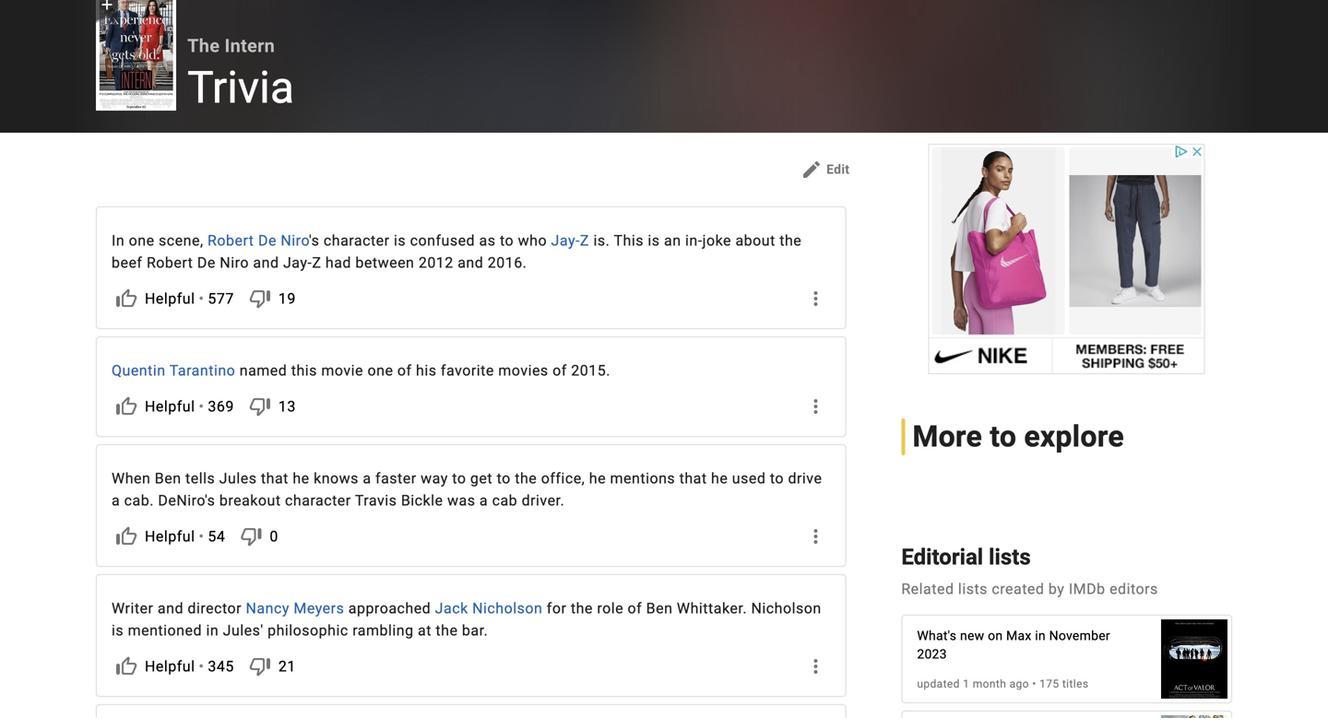Task type: describe. For each thing, give the bounding box(es) containing it.
0
[[270, 528, 279, 546]]

advertisement region
[[929, 144, 1206, 375]]

the right at
[[436, 622, 458, 640]]

de inside the is. this is an in-joke about the beef robert de niro and jay-z had between 2012 and 2016.
[[197, 254, 216, 272]]

is helpful image for helpful • 345
[[115, 656, 138, 678]]

is not helpful image
[[249, 288, 271, 310]]

updated
[[918, 678, 961, 691]]

is inside for the role of ben whittaker. nicholson is mentioned in jules' philosophic rambling at the bar.
[[112, 622, 124, 640]]

in one scene, robert de niro 's character is confused as to who jay-z
[[112, 232, 590, 250]]

get
[[471, 470, 493, 488]]

mentioned
[[128, 622, 202, 640]]

2012
[[419, 254, 454, 272]]

369
[[208, 398, 234, 416]]

was
[[448, 492, 476, 510]]

1 horizontal spatial of
[[553, 362, 567, 380]]

max
[[1007, 629, 1032, 644]]

in inside for the role of ben whittaker. nicholson is mentioned in jules' philosophic rambling at the bar.
[[206, 622, 219, 640]]

robert inside the is. this is an in-joke about the beef robert de niro and jay-z had between 2012 and 2016.
[[147, 254, 193, 272]]

month
[[973, 678, 1007, 691]]

1 horizontal spatial and
[[253, 254, 279, 272]]

travis
[[355, 492, 397, 510]]

nicholson inside for the role of ben whittaker. nicholson is mentioned in jules' philosophic rambling at the bar.
[[752, 600, 822, 618]]

the inside when ben tells jules that he knows a faster way to get to the office, he mentions that he used to drive a cab. deniro's breakout character travis bickle was a cab driver.
[[515, 470, 537, 488]]

helpful for helpful • 577
[[145, 290, 195, 308]]

54
[[208, 528, 226, 546]]

in-
[[686, 232, 703, 250]]

jack nicholson link
[[435, 600, 543, 618]]

to right more
[[991, 420, 1017, 454]]

for the role of ben whittaker. nicholson is mentioned in jules' philosophic rambling at the bar.
[[112, 600, 822, 640]]

intern
[[225, 35, 275, 57]]

joke
[[703, 232, 732, 250]]

titles
[[1063, 678, 1089, 691]]

2 he from the left
[[590, 470, 606, 488]]

z for who
[[580, 232, 590, 250]]

• for 369
[[199, 398, 204, 416]]

confused
[[410, 232, 475, 250]]

is. this is an in-joke about the beef robert de niro and jay-z had between 2012 and 2016.
[[112, 232, 802, 272]]

new
[[961, 629, 985, 644]]

meyers
[[294, 600, 345, 618]]

as
[[479, 232, 496, 250]]

updated 1 month ago • 175 titles
[[918, 678, 1089, 691]]

editorial
[[902, 544, 984, 571]]

used
[[733, 470, 766, 488]]

tarantino
[[170, 362, 236, 380]]

jay-z link
[[551, 232, 590, 250]]

to up cab
[[497, 470, 511, 488]]

this
[[291, 362, 317, 380]]

november
[[1050, 629, 1111, 644]]

on
[[989, 629, 1003, 644]]

related lists created by imdb editors
[[902, 581, 1159, 598]]

writer
[[112, 600, 154, 618]]

scene,
[[159, 232, 204, 250]]

jason cottle, nick gomez, gonzalo menendez, roselyn sanchez, nestor serrano, alex veadov, ailsa marshall, ajay james, ernest manson, callaghan, weimy, dave, derrick van orden, duncan smith, mikey, jesse cotton, ray mendoza, rorke denver, billy, and katelyn in act of valor (2012) image
[[1162, 610, 1228, 709]]

beef
[[112, 254, 143, 272]]

1 he from the left
[[293, 470, 310, 488]]

2 horizontal spatial and
[[458, 254, 484, 272]]

quentin tarantino link
[[112, 362, 236, 380]]

named
[[240, 362, 287, 380]]

helpful for helpful • 54
[[145, 528, 195, 546]]

at
[[418, 622, 432, 640]]

helpful for helpful • 369
[[145, 398, 195, 416]]

quentin
[[112, 362, 166, 380]]

of inside for the role of ben whittaker. nicholson is mentioned in jules' philosophic rambling at the bar.
[[628, 600, 643, 618]]

the intern
[[187, 35, 275, 57]]

cab
[[492, 492, 518, 510]]

jay- for who
[[551, 232, 580, 250]]

who
[[518, 232, 547, 250]]

about
[[736, 232, 776, 250]]

jack
[[435, 600, 469, 618]]

nancy meyers link
[[246, 600, 345, 618]]

approached
[[349, 600, 431, 618]]

helpful • 369
[[145, 398, 234, 416]]

is not helpful image for 13
[[249, 396, 271, 418]]

driver.
[[522, 492, 565, 510]]

's
[[309, 232, 320, 250]]

is helpful image for helpful • 577
[[115, 288, 138, 310]]

175
[[1040, 678, 1060, 691]]

mentions
[[611, 470, 676, 488]]

drive
[[789, 470, 823, 488]]

is not helpful image for 0
[[240, 526, 262, 548]]

when
[[112, 470, 151, 488]]

0 horizontal spatial one
[[129, 232, 155, 250]]

1 horizontal spatial is
[[394, 232, 406, 250]]

3 he from the left
[[712, 470, 728, 488]]

edit button
[[794, 155, 858, 185]]

nancy
[[246, 600, 290, 618]]

more to explore
[[913, 420, 1125, 454]]

favorite
[[441, 362, 495, 380]]



Task type: locate. For each thing, give the bounding box(es) containing it.
cab.
[[124, 492, 154, 510]]

when ben tells jules that he knows a faster way to get to the office, he mentions that he used to drive a cab. deniro's breakout character travis bickle was a cab driver.
[[112, 470, 823, 510]]

z inside the is. this is an in-joke about the beef robert de niro and jay-z had between 2012 and 2016.
[[312, 254, 322, 272]]

he right office,
[[590, 470, 606, 488]]

related
[[902, 581, 955, 598]]

1 vertical spatial lists
[[959, 581, 988, 598]]

bickle
[[401, 492, 443, 510]]

is not helpful image for 21
[[249, 656, 271, 678]]

share on social media image for approached
[[805, 656, 827, 678]]

that
[[261, 470, 289, 488], [680, 470, 707, 488]]

2 horizontal spatial a
[[480, 492, 488, 510]]

role
[[597, 600, 624, 618]]

is.
[[594, 232, 610, 250]]

2016.
[[488, 254, 527, 272]]

• for 577
[[199, 290, 204, 308]]

0 vertical spatial robert
[[208, 232, 254, 250]]

of
[[398, 362, 412, 380], [553, 362, 567, 380], [628, 600, 643, 618]]

0 horizontal spatial robert
[[147, 254, 193, 272]]

ben right role
[[647, 600, 673, 618]]

1 vertical spatial robert
[[147, 254, 193, 272]]

share on social media image
[[805, 396, 827, 418], [805, 656, 827, 678]]

way
[[421, 470, 448, 488]]

and down 'as'
[[458, 254, 484, 272]]

0 horizontal spatial ben
[[155, 470, 181, 488]]

he left knows
[[293, 470, 310, 488]]

0 vertical spatial share on social media image
[[805, 396, 827, 418]]

2 share on social media image from the top
[[805, 656, 827, 678]]

between
[[356, 254, 415, 272]]

1 vertical spatial one
[[368, 362, 394, 380]]

4 helpful from the top
[[145, 658, 195, 676]]

and up 'mentioned'
[[158, 600, 184, 618]]

is helpful image down quentin
[[115, 396, 138, 418]]

2 is helpful image from the top
[[115, 396, 138, 418]]

0 horizontal spatial nicholson
[[473, 600, 543, 618]]

edit
[[827, 162, 850, 177]]

0 vertical spatial z
[[580, 232, 590, 250]]

helpful down "quentin tarantino" link
[[145, 398, 195, 416]]

2 vertical spatial is helpful image
[[115, 656, 138, 678]]

of left his
[[398, 362, 412, 380]]

share on social media image
[[805, 288, 827, 310], [805, 526, 827, 548]]

1 helpful from the top
[[145, 290, 195, 308]]

z for and
[[312, 254, 322, 272]]

one right in
[[129, 232, 155, 250]]

2023
[[918, 647, 948, 662]]

jay- inside the is. this is an in-joke about the beef robert de niro and jay-z had between 2012 and 2016.
[[283, 254, 312, 272]]

1 horizontal spatial robert
[[208, 232, 254, 250]]

1 share on social media image from the top
[[805, 288, 827, 310]]

1 horizontal spatial one
[[368, 362, 394, 380]]

0 vertical spatial one
[[129, 232, 155, 250]]

a left cab
[[480, 492, 488, 510]]

by
[[1049, 581, 1065, 598]]

share on social media image for in one scene,
[[805, 288, 827, 310]]

the intern image
[[96, 0, 176, 111]]

is left an
[[648, 232, 660, 250]]

2015.
[[572, 362, 611, 380]]

his
[[416, 362, 437, 380]]

1
[[964, 678, 970, 691]]

1 vertical spatial jay-
[[283, 254, 312, 272]]

• left 369
[[199, 398, 204, 416]]

0 vertical spatial character
[[324, 232, 390, 250]]

is up between
[[394, 232, 406, 250]]

1 vertical spatial share on social media image
[[805, 656, 827, 678]]

0 horizontal spatial that
[[261, 470, 289, 488]]

1 vertical spatial character
[[285, 492, 351, 510]]

niro inside the is. this is an in-joke about the beef robert de niro and jay-z had between 2012 and 2016.
[[220, 254, 249, 272]]

ben up the deniro's
[[155, 470, 181, 488]]

is inside the is. this is an in-joke about the beef robert de niro and jay-z had between 2012 and 2016.
[[648, 232, 660, 250]]

knows
[[314, 470, 359, 488]]

helpful • 577
[[145, 290, 234, 308]]

1 horizontal spatial in
[[1036, 629, 1046, 644]]

1 horizontal spatial nicholson
[[752, 600, 822, 618]]

1 is helpful image from the top
[[115, 288, 138, 310]]

2 nicholson from the left
[[752, 600, 822, 618]]

movies
[[499, 362, 549, 380]]

3 is helpful image from the top
[[115, 656, 138, 678]]

more
[[913, 420, 983, 454]]

breakout
[[220, 492, 281, 510]]

helpful • 54
[[145, 528, 226, 546]]

1 nicholson from the left
[[473, 600, 543, 618]]

robert
[[208, 232, 254, 250], [147, 254, 193, 272]]

is helpful image for helpful • 369
[[115, 396, 138, 418]]

is not helpful image left 21
[[249, 656, 271, 678]]

to up was
[[452, 470, 466, 488]]

is not helpful image
[[249, 396, 271, 418], [240, 526, 262, 548], [249, 656, 271, 678]]

1 vertical spatial is helpful image
[[115, 396, 138, 418]]

de down scene,
[[197, 254, 216, 272]]

z left is.
[[580, 232, 590, 250]]

1 vertical spatial z
[[312, 254, 322, 272]]

2 horizontal spatial is
[[648, 232, 660, 250]]

is helpful image down beef at the top of page
[[115, 288, 138, 310]]

1 share on social media image from the top
[[805, 396, 827, 418]]

in
[[112, 232, 125, 250]]

• left the 345
[[199, 658, 204, 676]]

lists for editorial
[[989, 544, 1031, 571]]

1 vertical spatial ben
[[647, 600, 673, 618]]

to right the used
[[770, 470, 784, 488]]

one right movie
[[368, 362, 394, 380]]

0 horizontal spatial lists
[[959, 581, 988, 598]]

tells
[[185, 470, 215, 488]]

2 helpful from the top
[[145, 398, 195, 416]]

to right 'as'
[[500, 232, 514, 250]]

0 vertical spatial is helpful image
[[115, 288, 138, 310]]

1 vertical spatial is not helpful image
[[240, 526, 262, 548]]

ben inside when ben tells jules that he knows a faster way to get to the office, he mentions that he used to drive a cab. deniro's breakout character travis bickle was a cab driver.
[[155, 470, 181, 488]]

this
[[614, 232, 644, 250]]

office,
[[541, 470, 585, 488]]

• right ago
[[1033, 678, 1037, 691]]

explore
[[1025, 420, 1125, 454]]

• for 345
[[199, 658, 204, 676]]

0 vertical spatial de
[[258, 232, 277, 250]]

jules
[[219, 470, 257, 488]]

is helpful image down 'mentioned'
[[115, 656, 138, 678]]

jay- down "'s"
[[283, 254, 312, 272]]

1 that from the left
[[261, 470, 289, 488]]

ago
[[1010, 678, 1030, 691]]

that up breakout
[[261, 470, 289, 488]]

a up travis
[[363, 470, 372, 488]]

0 horizontal spatial jay-
[[283, 254, 312, 272]]

helpful down 'mentioned'
[[145, 658, 195, 676]]

philosophic
[[268, 622, 349, 640]]

2 horizontal spatial he
[[712, 470, 728, 488]]

2 that from the left
[[680, 470, 707, 488]]

0 horizontal spatial niro
[[220, 254, 249, 272]]

rambling
[[353, 622, 414, 640]]

577
[[208, 290, 234, 308]]

z left had
[[312, 254, 322, 272]]

character inside when ben tells jules that he knows a faster way to get to the office, he mentions that he used to drive a cab. deniro's breakout character travis bickle was a cab driver.
[[285, 492, 351, 510]]

• left the 54
[[199, 528, 204, 546]]

0 horizontal spatial of
[[398, 362, 412, 380]]

character down knows
[[285, 492, 351, 510]]

2 horizontal spatial of
[[628, 600, 643, 618]]

in
[[206, 622, 219, 640], [1036, 629, 1046, 644]]

bar.
[[462, 622, 488, 640]]

a
[[363, 470, 372, 488], [112, 492, 120, 510], [480, 492, 488, 510]]

lists for related
[[959, 581, 988, 598]]

editors
[[1110, 581, 1159, 598]]

1 horizontal spatial a
[[363, 470, 372, 488]]

lists down editorial lists
[[959, 581, 988, 598]]

share on social media image for when ben tells jules that he knows a faster way to get to the office, he mentions that he used to drive a cab. deniro's breakout character travis bickle was a cab driver.
[[805, 526, 827, 548]]

0 horizontal spatial a
[[112, 492, 120, 510]]

helpful
[[145, 290, 195, 308], [145, 398, 195, 416], [145, 528, 195, 546], [145, 658, 195, 676]]

z
[[580, 232, 590, 250], [312, 254, 322, 272]]

he
[[293, 470, 310, 488], [590, 470, 606, 488], [712, 470, 728, 488]]

group
[[96, 0, 176, 111]]

in inside what's new on max in november 2023
[[1036, 629, 1046, 644]]

he left the used
[[712, 470, 728, 488]]

jay- right "who"
[[551, 232, 580, 250]]

0 horizontal spatial z
[[312, 254, 322, 272]]

helpful down the deniro's
[[145, 528, 195, 546]]

lists up created
[[989, 544, 1031, 571]]

robert down scene,
[[147, 254, 193, 272]]

the up driver.
[[515, 470, 537, 488]]

ben inside for the role of ben whittaker. nicholson is mentioned in jules' philosophic rambling at the bar.
[[647, 600, 673, 618]]

is
[[394, 232, 406, 250], [648, 232, 660, 250], [112, 622, 124, 640]]

in down director
[[206, 622, 219, 640]]

0 horizontal spatial he
[[293, 470, 310, 488]]

jay-
[[551, 232, 580, 250], [283, 254, 312, 272]]

• for 54
[[199, 528, 204, 546]]

that right mentions
[[680, 470, 707, 488]]

for
[[547, 600, 567, 618]]

0 horizontal spatial in
[[206, 622, 219, 640]]

1 horizontal spatial lists
[[989, 544, 1031, 571]]

a left 'cab.'
[[112, 492, 120, 510]]

2 share on social media image from the top
[[805, 526, 827, 548]]

1 vertical spatial share on social media image
[[805, 526, 827, 548]]

0 horizontal spatial and
[[158, 600, 184, 618]]

the inside the is. this is an in-joke about the beef robert de niro and jay-z had between 2012 and 2016.
[[780, 232, 802, 250]]

jules'
[[223, 622, 264, 640]]

1 horizontal spatial he
[[590, 470, 606, 488]]

the right about
[[780, 232, 802, 250]]

and down the "robert de niro" link
[[253, 254, 279, 272]]

in right max
[[1036, 629, 1046, 644]]

19
[[279, 290, 296, 308]]

0 vertical spatial niro
[[281, 232, 309, 250]]

character up had
[[324, 232, 390, 250]]

niro up '19'
[[281, 232, 309, 250]]

is not helpful image left 0
[[240, 526, 262, 548]]

edit image
[[801, 159, 823, 181]]

character
[[324, 232, 390, 250], [285, 492, 351, 510]]

is helpful image
[[115, 526, 138, 548]]

0 vertical spatial is not helpful image
[[249, 396, 271, 418]]

the
[[187, 35, 220, 57]]

3 helpful from the top
[[145, 528, 195, 546]]

0 vertical spatial ben
[[155, 470, 181, 488]]

nicholson up bar.
[[473, 600, 543, 618]]

writer and director nancy meyers approached jack nicholson
[[112, 600, 543, 618]]

trivia
[[187, 62, 294, 113]]

1 horizontal spatial ben
[[647, 600, 673, 618]]

1 horizontal spatial z
[[580, 232, 590, 250]]

is helpful image
[[115, 288, 138, 310], [115, 396, 138, 418], [115, 656, 138, 678]]

1 vertical spatial niro
[[220, 254, 249, 272]]

imdb
[[1069, 581, 1106, 598]]

movie
[[322, 362, 364, 380]]

0 horizontal spatial de
[[197, 254, 216, 272]]

0 vertical spatial jay-
[[551, 232, 580, 250]]

nicholson right whittaker. in the bottom right of the page
[[752, 600, 822, 618]]

1 horizontal spatial jay-
[[551, 232, 580, 250]]

is not helpful image left 13
[[249, 396, 271, 418]]

one
[[129, 232, 155, 250], [368, 362, 394, 380]]

0 horizontal spatial is
[[112, 622, 124, 640]]

• left 577
[[199, 290, 204, 308]]

add image
[[98, 0, 116, 14]]

the right for
[[571, 600, 593, 618]]

created
[[992, 581, 1045, 598]]

de
[[258, 232, 277, 250], [197, 254, 216, 272]]

deniro's
[[158, 492, 215, 510]]

robert right scene,
[[208, 232, 254, 250]]

1 vertical spatial de
[[197, 254, 216, 272]]

share on social media image for quentin tarantino named this movie one of his favorite movies of 2015.
[[805, 396, 827, 418]]

director
[[188, 600, 242, 618]]

helpful • 345
[[145, 658, 234, 676]]

editorial lists
[[902, 544, 1031, 571]]

0 vertical spatial share on social media image
[[805, 288, 827, 310]]

2 vertical spatial is not helpful image
[[249, 656, 271, 678]]

helpful for helpful • 345
[[145, 658, 195, 676]]

ben
[[155, 470, 181, 488], [647, 600, 673, 618]]

0 vertical spatial lists
[[989, 544, 1031, 571]]

jay- for and
[[283, 254, 312, 272]]

niro down the "robert de niro" link
[[220, 254, 249, 272]]

345
[[208, 658, 234, 676]]

21
[[279, 658, 296, 676]]

faster
[[376, 470, 417, 488]]

1 horizontal spatial that
[[680, 470, 707, 488]]

nicholson
[[473, 600, 543, 618], [752, 600, 822, 618]]

of right role
[[628, 600, 643, 618]]

13
[[279, 398, 296, 416]]

had
[[326, 254, 352, 272]]

de left "'s"
[[258, 232, 277, 250]]

and
[[253, 254, 279, 272], [458, 254, 484, 272], [158, 600, 184, 618]]

what's new on max in november 2023
[[918, 629, 1111, 662]]

1 horizontal spatial de
[[258, 232, 277, 250]]

helpful left 577
[[145, 290, 195, 308]]

is down 'writer'
[[112, 622, 124, 640]]

of left "2015."
[[553, 362, 567, 380]]

1 horizontal spatial niro
[[281, 232, 309, 250]]



Task type: vqa. For each thing, say whether or not it's contained in the screenshot.
the leftmost from
no



